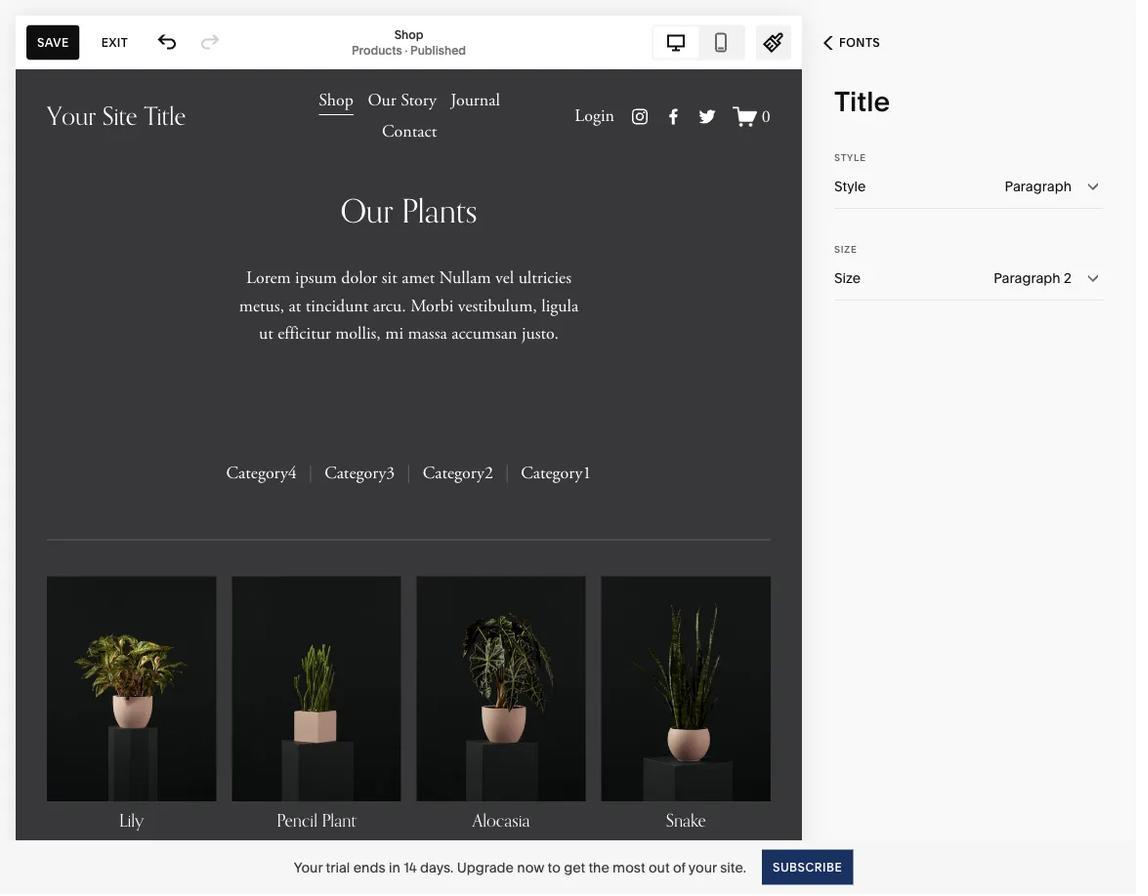 Task type: locate. For each thing, give the bounding box(es) containing it.
save button
[[26, 25, 80, 60]]

paragraph for paragraph 2
[[994, 270, 1061, 287]]

shop
[[394, 27, 423, 42]]

2
[[1064, 270, 1072, 287]]

1 vertical spatial paragraph
[[994, 270, 1061, 287]]

fonts
[[839, 36, 881, 50]]

save
[[37, 35, 69, 49]]

the
[[589, 860, 609, 876]]

1 size from the top
[[834, 243, 857, 255]]

exit
[[101, 35, 128, 49]]

subscribe
[[773, 861, 842, 875]]

2 style from the top
[[834, 178, 866, 195]]

·
[[405, 43, 408, 57]]

tab list
[[654, 27, 744, 58]]

published
[[410, 43, 466, 57]]

get
[[564, 860, 585, 876]]

0 vertical spatial style
[[834, 151, 866, 163]]

paragraph up paragraph 2
[[1005, 178, 1072, 195]]

shop products · published
[[352, 27, 466, 57]]

None field
[[834, 165, 1104, 208], [834, 257, 1104, 300], [834, 165, 1104, 208], [834, 257, 1104, 300]]

0 vertical spatial size
[[834, 243, 857, 255]]

in
[[389, 860, 400, 876]]

paragraph for paragraph
[[1005, 178, 1072, 195]]

0 vertical spatial paragraph
[[1005, 178, 1072, 195]]

1 vertical spatial size
[[834, 270, 861, 287]]

now
[[517, 860, 544, 876]]

paragraph
[[1005, 178, 1072, 195], [994, 270, 1061, 287]]

to
[[548, 860, 561, 876]]

size
[[834, 243, 857, 255], [834, 270, 861, 287]]

paragraph left 2
[[994, 270, 1061, 287]]

site.
[[720, 860, 746, 876]]

days.
[[420, 860, 454, 876]]

1 vertical spatial style
[[834, 178, 866, 195]]

style
[[834, 151, 866, 163], [834, 178, 866, 195]]



Task type: describe. For each thing, give the bounding box(es) containing it.
your
[[294, 860, 323, 876]]

your trial ends in 14 days. upgrade now to get the most out of your site.
[[294, 860, 746, 876]]

14
[[404, 860, 417, 876]]

paragraph 2
[[994, 270, 1072, 287]]

your
[[689, 860, 717, 876]]

products
[[352, 43, 402, 57]]

most
[[613, 860, 645, 876]]

ends
[[353, 860, 386, 876]]

1 style from the top
[[834, 151, 866, 163]]

2 size from the top
[[834, 270, 861, 287]]

out
[[649, 860, 670, 876]]

exit button
[[91, 25, 139, 60]]

trial
[[326, 860, 350, 876]]

upgrade
[[457, 860, 514, 876]]

subscribe button
[[762, 851, 853, 886]]

fonts button
[[802, 21, 902, 64]]

of
[[673, 860, 686, 876]]

title
[[834, 85, 890, 118]]



Task type: vqa. For each thing, say whether or not it's contained in the screenshot.
the topmost you
no



